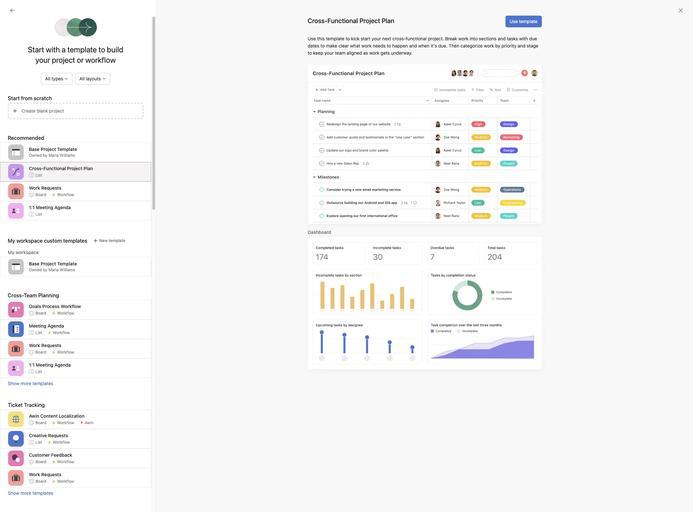 Task type: locate. For each thing, give the bounding box(es) containing it.
1 williams from the top
[[60, 153, 75, 158]]

start up insights element at the top of page
[[28, 45, 44, 54]]

0 vertical spatial use
[[510, 19, 518, 24]]

terryturtle85 / maria 1:1 link inside starred element
[[4, 115, 74, 126]]

base inside base project template link
[[17, 203, 27, 209]]

goal down the automatically
[[329, 251, 338, 257]]

0 vertical spatial 1:1 meeting agenda
[[29, 205, 71, 210]]

use up tasks
[[510, 19, 518, 24]]

more for cross-team planning
[[21, 381, 31, 386]]

by up cross-functional project plan
[[43, 153, 47, 158]]

with
[[520, 36, 529, 41], [46, 45, 60, 54]]

project right the blank
[[49, 108, 64, 114]]

this left goal's
[[368, 237, 375, 242]]

3 board from the top
[[35, 350, 46, 355]]

team button
[[0, 215, 19, 222]]

agenda
[[55, 205, 71, 210], [48, 323, 64, 329], [55, 362, 71, 368]]

work requests image for cross-team planning
[[12, 345, 20, 353]]

board down process
[[35, 311, 46, 315]]

my workspace
[[8, 250, 39, 255]]

connect down dashboard
[[296, 251, 314, 257]]

work requests up stories
[[29, 185, 61, 191]]

time period
[[457, 161, 479, 166]]

1 templates from the top
[[33, 381, 53, 386]]

board for customer feedback "icon"
[[35, 459, 46, 464]]

cross-
[[308, 17, 328, 24], [17, 162, 31, 167], [29, 165, 44, 171], [8, 293, 24, 298]]

and
[[498, 36, 506, 41], [410, 43, 417, 48], [518, 43, 526, 48]]

project left plan
[[67, 165, 82, 171]]

first
[[25, 172, 33, 178]]

2 show more templates button from the top
[[8, 490, 144, 496]]

use template
[[510, 19, 538, 24]]

williams for template image in the top of the page
[[60, 153, 75, 158]]

all left layouts at the left top of the page
[[80, 76, 85, 81]]

connect inside connect a sub-goal button
[[296, 251, 314, 257]]

board down meeting agenda
[[35, 350, 46, 355]]

start for start from scratch
[[8, 95, 20, 101]]

5 board from the top
[[35, 459, 46, 464]]

0 vertical spatial williams
[[60, 153, 75, 158]]

1 vertical spatial team
[[484, 123, 495, 128]]

1 horizontal spatial and
[[498, 36, 506, 41]]

0 horizontal spatial goal
[[329, 251, 338, 257]]

3 list from the top
[[35, 330, 42, 335]]

1 terryturtle85 from the top
[[17, 117, 44, 123]]

functional up the portfolio
[[44, 165, 66, 171]]

my inside projects element
[[17, 172, 23, 178]]

board down ui design project link
[[35, 192, 46, 197]]

team
[[8, 216, 19, 221]]

a right set
[[465, 184, 467, 189]]

awin content localization
[[29, 413, 85, 419]]

0 vertical spatial owned
[[29, 153, 42, 158]]

base project template owned by maria williams for template icon
[[29, 261, 77, 272]]

project for blank
[[49, 108, 64, 114]]

this up dates
[[317, 36, 325, 41]]

terryturtle85 / maria 1:1 inside starred element
[[17, 117, 66, 123]]

to up keep
[[321, 43, 325, 48]]

2 owned from the top
[[29, 268, 42, 272]]

0 vertical spatial show
[[8, 381, 19, 386]]

0 horizontal spatial goals
[[289, 210, 299, 215]]

6 board from the top
[[35, 479, 46, 484]]

0 horizontal spatial team
[[335, 50, 346, 56]]

terryturtle85 / maria 1:1 link for starred
[[4, 115, 74, 126]]

all for all layouts
[[80, 76, 85, 81]]

3 work requests from the top
[[29, 472, 61, 477]]

1 vertical spatial owned
[[29, 268, 42, 272]]

1 vertical spatial goal
[[329, 251, 338, 257]]

requests
[[41, 185, 61, 191], [41, 343, 61, 348], [48, 433, 68, 438], [41, 472, 61, 477]]

cross- inside projects element
[[17, 162, 31, 167]]

template for template icon
[[57, 261, 77, 267]]

1 horizontal spatial this
[[368, 237, 375, 242]]

1 owned from the top
[[29, 153, 42, 158]]

team right accountable at the top right
[[484, 123, 495, 128]]

1:1 inside starred element
[[60, 117, 66, 123]]

1 vertical spatial show
[[8, 490, 19, 496]]

meeting for cross-team planning
[[36, 362, 53, 368]]

0 vertical spatial connect
[[463, 218, 479, 223]]

by up team planning
[[43, 268, 47, 272]]

terryturtle85 / maria 1:1 inside projects element
[[17, 151, 66, 157]]

1 vertical spatial sub-
[[295, 237, 305, 242]]

sub- inside button
[[319, 251, 329, 257]]

goals inside insights element
[[17, 94, 29, 100]]

template down -
[[45, 203, 64, 209]]

1 vertical spatial 1:1 meeting agenda image
[[12, 364, 20, 372]]

goals up connect a parent goal button
[[470, 209, 480, 214]]

0 vertical spatial terryturtle85
[[17, 117, 44, 123]]

1 horizontal spatial goals
[[29, 303, 41, 309]]

and up priority at the top right of page
[[498, 36, 506, 41]]

connected
[[300, 210, 320, 215]]

send feedback
[[457, 236, 484, 241]]

williams down custom templates at the top of page
[[60, 268, 75, 272]]

1 vertical spatial due
[[483, 184, 490, 189]]

1 vertical spatial my
[[8, 238, 15, 244]]

0 horizontal spatial all
[[45, 76, 50, 81]]

show more templates down work requests image
[[8, 490, 53, 496]]

1:1 meeting agenda image for recommended
[[12, 207, 20, 215]]

3 work from the top
[[29, 472, 40, 477]]

start inside start with a template to build your project or workflow
[[28, 45, 44, 54]]

template up make
[[326, 36, 345, 41]]

1 board from the top
[[35, 192, 46, 197]]

templates for cross-team planning
[[33, 381, 53, 386]]

1 horizontal spatial due
[[530, 36, 538, 41]]

1 vertical spatial more
[[21, 490, 31, 496]]

underway.
[[391, 50, 413, 56]]

1:1 meeting agenda image for cross-team planning
[[12, 364, 20, 372]]

ui
[[17, 183, 21, 188]]

mw button
[[413, 362, 422, 369]]

customer down the design
[[17, 193, 37, 199]]

2 vertical spatial base
[[29, 261, 40, 267]]

2 williams from the top
[[60, 268, 75, 272]]

and left stage
[[518, 43, 526, 48]]

1 vertical spatial show more templates button
[[8, 490, 144, 496]]

base down "my workspace"
[[29, 261, 40, 267]]

a for connect a parent goal
[[480, 218, 483, 223]]

with right tasks
[[520, 36, 529, 41]]

a up types
[[62, 45, 66, 54]]

terryturtle85 / maria 1:1 down the blank
[[17, 117, 66, 123]]

goals link
[[4, 92, 74, 102]]

0 vertical spatial this
[[317, 36, 325, 41]]

work right work requests image
[[29, 472, 40, 477]]

happen
[[393, 43, 408, 48]]

0 vertical spatial start
[[28, 45, 44, 54]]

work requests image for recommended
[[12, 187, 20, 195]]

0 vertical spatial sub-
[[281, 210, 289, 215]]

base up team
[[17, 203, 27, 209]]

0 vertical spatial by
[[496, 43, 501, 48]]

1 base project template owned by maria williams from the top
[[29, 147, 77, 158]]

1 vertical spatial work requests
[[29, 343, 61, 348]]

project up types
[[52, 55, 75, 64]]

2 work requests from the top
[[29, 343, 61, 348]]

2 horizontal spatial use
[[510, 19, 518, 24]]

0 vertical spatial work requests
[[29, 185, 61, 191]]

1:1 meeting agenda
[[29, 205, 71, 210], [29, 362, 71, 368]]

a for connect a sub-goal
[[315, 251, 318, 257]]

1 vertical spatial use
[[308, 36, 316, 41]]

base
[[29, 147, 40, 152], [17, 203, 27, 209], [29, 261, 40, 267]]

show more templates up ticket tracking
[[8, 381, 53, 386]]

work requests image left the design
[[12, 187, 20, 195]]

0 vertical spatial goals
[[17, 94, 29, 100]]

projects
[[8, 140, 26, 146]]

2 / from the top
[[45, 151, 46, 157]]

this
[[317, 36, 325, 41], [368, 237, 375, 242]]

0 vertical spatial due
[[530, 36, 538, 41]]

agenda for cross-team planning
[[55, 362, 71, 368]]

2 terryturtle85 / maria 1:1 from the top
[[17, 151, 66, 157]]

1 vertical spatial williams
[[60, 268, 75, 272]]

2 vertical spatial by
[[43, 268, 47, 272]]

functional for project plan
[[328, 17, 358, 24]]

create blank project button
[[8, 103, 144, 119]]

project.
[[428, 36, 444, 41]]

functional up kick
[[328, 17, 358, 24]]

goal's
[[377, 237, 389, 242]]

cross-functional project plan
[[17, 162, 78, 167]]

and left when
[[410, 43, 417, 48]]

due left date
[[483, 184, 490, 189]]

board down customer feedback
[[35, 459, 46, 464]]

williams
[[60, 153, 75, 158], [60, 268, 75, 272]]

0 vertical spatial more
[[21, 381, 31, 386]]

goals up starred
[[17, 94, 29, 100]]

1 more from the top
[[21, 381, 31, 386]]

automatically
[[323, 237, 351, 242]]

customer for customer stories - q4
[[17, 193, 37, 199]]

no sub-goals connected
[[275, 210, 320, 215]]

terryturtle85 / maria 1:1 link down the blank
[[4, 115, 74, 126]]

/ inside starred element
[[45, 117, 46, 123]]

2 1:1 meeting agenda from the top
[[29, 362, 71, 368]]

show more templates button for ticket tracking
[[8, 490, 144, 496]]

1:1 meeting agenda image
[[12, 207, 20, 215], [12, 364, 20, 372]]

0 vertical spatial terryturtle85 / maria 1:1
[[17, 117, 66, 123]]

cross-functional project plan
[[308, 17, 395, 24]]

work up customer stories - q4 link
[[29, 185, 40, 191]]

my for my first portfolio
[[17, 172, 23, 178]]

1 vertical spatial terryturtle85
[[17, 151, 44, 157]]

connect down "parent goals" at the top right of the page
[[463, 218, 479, 223]]

cross- for cross-functional project plan
[[308, 17, 328, 24]]

customer for customer feedback
[[29, 452, 50, 458]]

with up all types
[[46, 45, 60, 54]]

my left the first
[[17, 172, 23, 178]]

2 horizontal spatial sub-
[[319, 251, 329, 257]]

feedback
[[51, 452, 72, 458]]

2 terryturtle85 from the top
[[17, 151, 44, 157]]

0 horizontal spatial my
[[8, 238, 15, 244]]

work requests image down meeting agenda icon
[[12, 345, 20, 353]]

your inside start with a template to build your project or workflow
[[35, 55, 50, 64]]

work
[[29, 185, 40, 191], [29, 343, 40, 348], [29, 472, 40, 477]]

cross- up "goals process workflow" icon
[[8, 293, 24, 298]]

with inside start with a template to build your project or workflow
[[46, 45, 60, 54]]

sub- right no
[[281, 210, 289, 215]]

close image
[[679, 8, 684, 13]]

1 horizontal spatial my
[[17, 172, 23, 178]]

base down recommended
[[29, 147, 40, 152]]

goals down cross-team planning
[[29, 303, 41, 309]]

when
[[419, 43, 430, 48]]

customer inside projects element
[[17, 193, 37, 199]]

work down the needs
[[370, 50, 380, 56]]

1 work requests from the top
[[29, 185, 61, 191]]

1 work requests image from the top
[[12, 187, 20, 195]]

project
[[41, 147, 56, 152], [67, 165, 82, 171], [38, 183, 53, 188], [28, 203, 43, 209], [41, 261, 56, 267]]

2 vertical spatial work
[[29, 472, 40, 477]]

terryturtle85
[[17, 117, 44, 123], [17, 151, 44, 157]]

owned right template icon
[[29, 268, 42, 272]]

sub- for no
[[281, 210, 289, 215]]

date
[[491, 184, 499, 189]]

1 horizontal spatial all
[[80, 76, 85, 81]]

use down 'no sub-goals connected'
[[285, 237, 294, 242]]

goal for connect a parent goal
[[497, 218, 505, 223]]

content
[[40, 413, 58, 419]]

work down meeting agenda
[[29, 343, 40, 348]]

4 board from the top
[[35, 420, 46, 425]]

show for ticket tracking
[[8, 490, 19, 496]]

0 horizontal spatial sub-
[[281, 210, 289, 215]]

project for functional
[[53, 162, 68, 167]]

functional up when
[[406, 36, 427, 41]]

2 vertical spatial agenda
[[55, 362, 71, 368]]

ui design project link
[[4, 180, 74, 191]]

stage
[[527, 43, 539, 48]]

2 show from the top
[[8, 490, 19, 496]]

/ inside projects element
[[45, 151, 46, 157]]

team planning
[[24, 293, 59, 298]]

sub- down the automatically
[[319, 251, 329, 257]]

0 vertical spatial my
[[17, 172, 23, 178]]

0 horizontal spatial awin
[[29, 413, 39, 419]]

to down dashboard
[[317, 237, 321, 242]]

2 show more templates from the top
[[8, 490, 53, 496]]

template down custom templates at the top of page
[[57, 261, 77, 267]]

1 vertical spatial 1:1 meeting agenda
[[29, 362, 71, 368]]

2 board from the top
[[35, 311, 46, 315]]

0 vertical spatial meeting
[[36, 205, 53, 210]]

functional inside use this template to kick start your next cross-functional project. break work into sections and tasks with due dates to make clear what work needs to happen and when it's due. then categorize work by priority and stage to keep your team aligned as work gets underway.
[[406, 36, 427, 41]]

use
[[510, 19, 518, 24], [308, 36, 316, 41], [285, 237, 294, 242]]

connect a parent goal
[[463, 218, 505, 223]]

workflow for work requests icon related to cross-team planning
[[57, 350, 74, 355]]

work requests image
[[12, 474, 20, 482]]

terryturtle85 for projects
[[17, 151, 44, 157]]

1 vertical spatial base
[[17, 203, 27, 209]]

functional for project
[[44, 165, 66, 171]]

1 horizontal spatial sub-
[[295, 237, 305, 242]]

/ down the create blank project
[[45, 117, 46, 123]]

1 horizontal spatial goal
[[497, 218, 505, 223]]

workflow for recommended's work requests icon
[[57, 192, 74, 197]]

to up or workflow
[[99, 45, 105, 54]]

template up plan on the top of page
[[57, 147, 77, 152]]

goal
[[457, 99, 466, 104]]

2 more from the top
[[21, 490, 31, 496]]

1 horizontal spatial awin
[[85, 420, 94, 425]]

connect a sub-goal button
[[285, 248, 342, 260]]

cross- up the my first portfolio
[[29, 165, 44, 171]]

my up "my workspace"
[[8, 238, 15, 244]]

due inside use this template to kick start your next cross-functional project. break work into sections and tasks with due dates to make clear what work needs to happen and when it's due. then categorize work by priority and stage to keep your team aligned as work gets underway.
[[530, 36, 538, 41]]

2 base project template owned by maria williams from the top
[[29, 261, 77, 272]]

starred
[[8, 106, 24, 112]]

meeting for recommended
[[36, 205, 53, 210]]

requests down meeting agenda
[[41, 343, 61, 348]]

what
[[350, 43, 361, 48]]

2 vertical spatial project
[[53, 162, 68, 167]]

0 vertical spatial show more templates button
[[8, 381, 144, 386]]

0 horizontal spatial goals
[[17, 94, 29, 100]]

terryturtle85 down create
[[17, 117, 44, 123]]

1 vertical spatial work requests image
[[12, 345, 20, 353]]

custom
[[468, 184, 482, 189]]

0 horizontal spatial functional
[[44, 165, 66, 171]]

terryturtle85 / maria 1:1 for starred
[[17, 117, 66, 123]]

start for start with a template to build your project or workflow
[[28, 45, 44, 54]]

2 horizontal spatial your
[[372, 36, 381, 41]]

0 vertical spatial agenda
[[55, 205, 71, 210]]

1 work from the top
[[29, 185, 40, 191]]

template image
[[12, 148, 20, 156]]

start up starred
[[8, 95, 20, 101]]

use up dates
[[308, 36, 316, 41]]

use inside use this template to kick start your next cross-functional project. break work into sections and tasks with due dates to make clear what work needs to happen and when it's due. then categorize work by priority and stage to keep your team aligned as work gets underway.
[[308, 36, 316, 41]]

terryturtle85 inside starred element
[[17, 117, 44, 123]]

1 all from the left
[[45, 76, 50, 81]]

terryturtle85 / maria 1:1 link up cross-functional project plan
[[4, 149, 74, 159]]

by for template icon
[[43, 268, 47, 272]]

show more templates button for cross-team planning
[[8, 381, 144, 386]]

awin for awin
[[85, 420, 94, 425]]

base project template owned by maria williams down 'my workspace custom templates'
[[29, 261, 77, 272]]

2 vertical spatial template
[[57, 261, 77, 267]]

0 vertical spatial show more templates
[[8, 381, 53, 386]]

1 show more templates button from the top
[[8, 381, 144, 386]]

0 vertical spatial awin
[[29, 413, 39, 419]]

1 1:1 meeting agenda from the top
[[29, 205, 71, 210]]

0 vertical spatial project
[[52, 55, 75, 64]]

0 horizontal spatial your
[[35, 55, 50, 64]]

with inside use this template to kick start your next cross-functional project. break work into sections and tasks with due dates to make clear what work needs to happen and when it's due. then categorize work by priority and stage to keep your team aligned as work gets underway.
[[520, 36, 529, 41]]

templates
[[33, 381, 53, 386], [33, 490, 53, 496]]

stories
[[39, 193, 53, 199]]

/ up cross-functional project plan
[[45, 151, 46, 157]]

2 1:1 meeting agenda image from the top
[[12, 364, 20, 372]]

use inside button
[[510, 19, 518, 24]]

all types button
[[41, 73, 73, 85]]

priority
[[502, 43, 517, 48]]

show more templates button
[[8, 381, 144, 386], [8, 490, 144, 496]]

1 show from the top
[[8, 381, 19, 386]]

board for awin content localization icon
[[35, 420, 46, 425]]

all for all types
[[45, 76, 50, 81]]

1 / from the top
[[45, 117, 46, 123]]

template for template image in the top of the page
[[57, 147, 77, 152]]

1 vertical spatial /
[[45, 151, 46, 157]]

2 work requests image from the top
[[12, 345, 20, 353]]

by left priority at the top right of page
[[496, 43, 501, 48]]

2 all from the left
[[80, 76, 85, 81]]

1 terryturtle85 / maria 1:1 link from the top
[[4, 115, 74, 126]]

1 1:1 meeting agenda image from the top
[[12, 207, 20, 215]]

goal owner
[[457, 99, 481, 104]]

to left kick
[[346, 36, 350, 41]]

board down content
[[35, 420, 46, 425]]

your for start
[[372, 36, 381, 41]]

show more templates
[[8, 381, 53, 386], [8, 490, 53, 496]]

plan
[[84, 165, 93, 171]]

owner
[[468, 99, 481, 104]]

workflow for awin content localization icon
[[57, 420, 74, 425]]

project inside cross-functional project plan link
[[53, 162, 68, 167]]

0 horizontal spatial use
[[285, 237, 294, 242]]

1 vertical spatial base project template owned by maria williams
[[29, 261, 77, 272]]

template up or workflow
[[68, 45, 97, 54]]

goal
[[497, 218, 505, 223], [329, 251, 338, 257]]

by
[[496, 43, 501, 48], [43, 153, 47, 158], [43, 268, 47, 272]]

new template button
[[90, 236, 128, 245]]

creative
[[29, 433, 47, 438]]

0 vertical spatial customer
[[17, 193, 37, 199]]

/
[[45, 117, 46, 123], [45, 151, 46, 157]]

project down 'my workspace custom templates'
[[41, 261, 56, 267]]

work requests down customer feedback
[[29, 472, 61, 477]]

0 vertical spatial terryturtle85 / maria 1:1 link
[[4, 115, 74, 126]]

0 horizontal spatial this
[[317, 36, 325, 41]]

work requests down meeting agenda
[[29, 343, 61, 348]]

owned up cross-functional project plan link
[[29, 153, 42, 158]]

goals
[[17, 94, 29, 100], [29, 303, 41, 309]]

1 vertical spatial show more templates
[[8, 490, 53, 496]]

project up stories
[[38, 183, 53, 188]]

template right "new"
[[109, 238, 125, 243]]

1 vertical spatial templates
[[33, 490, 53, 496]]

1 horizontal spatial with
[[520, 36, 529, 41]]

goals down dashboard
[[305, 237, 316, 242]]

2 terryturtle85 / maria 1:1 link from the top
[[4, 149, 74, 159]]

template inside projects element
[[45, 203, 64, 209]]

connect inside connect a parent goal button
[[463, 218, 479, 223]]

terryturtle85 / maria 1:1
[[17, 117, 66, 123], [17, 151, 66, 157]]

terryturtle85 / maria 1:1 link
[[4, 115, 74, 126], [4, 149, 74, 159]]

a inside start with a template to build your project or workflow
[[62, 45, 66, 54]]

0 vertical spatial goal
[[497, 218, 505, 223]]

1 vertical spatial goals
[[29, 303, 41, 309]]

template up stage
[[520, 19, 538, 24]]

0 vertical spatial functional
[[406, 36, 427, 41]]

about
[[457, 83, 475, 90]]

board for "goals process workflow" icon
[[35, 311, 46, 315]]

work requests image
[[12, 187, 20, 195], [12, 345, 20, 353]]

1 horizontal spatial functional
[[406, 36, 427, 41]]

base project template link
[[4, 201, 74, 212]]

customer feedback image
[[12, 455, 20, 462]]

mw
[[414, 363, 421, 368]]

templates for ticket tracking
[[33, 490, 53, 496]]

2 vertical spatial work requests
[[29, 472, 61, 477]]

this inside use this template to kick start your next cross-functional project. break work into sections and tasks with due dates to make clear what work needs to happen and when it's due. then categorize work by priority and stage to keep your team aligned as work gets underway.
[[317, 36, 325, 41]]

0 horizontal spatial start
[[8, 95, 20, 101]]

2 horizontal spatial goals
[[470, 209, 480, 214]]

1 vertical spatial functional
[[44, 165, 66, 171]]

creative requests image
[[12, 435, 20, 443]]

williams up plan on the top of page
[[60, 153, 75, 158]]

goals for goals
[[17, 94, 29, 100]]

connect for connect a sub-goal
[[296, 251, 314, 257]]

board right work requests image
[[35, 479, 46, 484]]

1 horizontal spatial start
[[28, 45, 44, 54]]

goals left connected
[[289, 210, 299, 215]]

functional up the portfolio
[[31, 162, 52, 167]]

list box
[[270, 3, 426, 13]]

team inside use this template to kick start your next cross-functional project. break work into sections and tasks with due dates to make clear what work needs to happen and when it's due. then categorize work by priority and stage to keep your team aligned as work gets underway.
[[335, 50, 346, 56]]

cross- up dates
[[308, 17, 328, 24]]

project inside create blank project button
[[49, 108, 64, 114]]

1 vertical spatial project
[[49, 108, 64, 114]]

workflow for customer feedback "icon"
[[57, 459, 74, 464]]

project inside start with a template to build your project or workflow
[[52, 55, 75, 64]]

progress.
[[390, 237, 410, 242]]

terryturtle85 inside projects element
[[17, 151, 44, 157]]

due up stage
[[530, 36, 538, 41]]

1:1
[[60, 117, 66, 123], [60, 151, 66, 157], [29, 205, 35, 210], [29, 362, 35, 368]]

1 vertical spatial template
[[45, 203, 64, 209]]

all left types
[[45, 76, 50, 81]]

use for use template
[[510, 19, 518, 24]]

1 vertical spatial work
[[29, 343, 40, 348]]

terryturtle85 up cross-functional project plan link
[[17, 151, 44, 157]]

make
[[107, 27, 123, 35]]

your for build
[[35, 55, 50, 64]]

your down inbox link
[[35, 55, 50, 64]]

needs
[[373, 43, 386, 48]]

0 vertical spatial work requests image
[[12, 187, 20, 195]]

1 vertical spatial meeting
[[29, 323, 46, 329]]

0 horizontal spatial with
[[46, 45, 60, 54]]

board
[[35, 192, 46, 197], [35, 311, 46, 315], [35, 350, 46, 355], [35, 420, 46, 425], [35, 459, 46, 464], [35, 479, 46, 484]]

1 vertical spatial agenda
[[48, 323, 64, 329]]

2 vertical spatial meeting
[[36, 362, 53, 368]]

team down clear
[[335, 50, 346, 56]]

1 terryturtle85 / maria 1:1 from the top
[[17, 117, 66, 123]]

2 work from the top
[[29, 343, 40, 348]]

go back image
[[10, 8, 15, 13]]

0 vertical spatial with
[[520, 36, 529, 41]]

your up the needs
[[372, 36, 381, 41]]

2 templates from the top
[[33, 490, 53, 496]]

0 horizontal spatial and
[[410, 43, 417, 48]]

time
[[457, 161, 466, 166]]

2 vertical spatial sub-
[[319, 251, 329, 257]]

template image
[[12, 263, 20, 271]]

sub- up connect a sub-goal button
[[295, 237, 305, 242]]

view
[[417, 165, 427, 171]]

sub-
[[281, 210, 289, 215], [295, 237, 305, 242], [319, 251, 329, 257]]

1 show more templates from the top
[[8, 381, 53, 386]]



Task type: describe. For each thing, give the bounding box(es) containing it.
template inside new template button
[[109, 238, 125, 243]]

requests up -
[[41, 185, 61, 191]]

by for template image in the top of the page
[[43, 153, 47, 158]]

feedback
[[467, 236, 484, 241]]

q4
[[58, 193, 64, 199]]

process
[[42, 303, 60, 309]]

2 list from the top
[[35, 212, 42, 217]]

cross-functional project plan image
[[12, 168, 20, 176]]

4 list from the top
[[35, 369, 42, 374]]

awin for awin content localization
[[29, 413, 39, 419]]

send feedback link
[[457, 236, 484, 241]]

work for recommended
[[29, 185, 40, 191]]

design
[[23, 183, 37, 188]]

my first portfolio link
[[4, 170, 74, 180]]

insights element
[[0, 59, 78, 103]]

board for work requests image
[[35, 479, 46, 484]]

set
[[457, 184, 464, 189]]

requests down customer feedback
[[41, 472, 61, 477]]

a for set a custom due date
[[465, 184, 467, 189]]

owned for template icon
[[29, 268, 42, 272]]

meeting agenda image
[[12, 325, 20, 333]]

workflow for creative requests icon on the left
[[53, 440, 70, 445]]

make
[[326, 43, 338, 48]]

connect for connect a parent goal
[[463, 218, 479, 223]]

1:1 meeting agenda for recommended
[[29, 205, 71, 210]]

cross- for cross-team planning
[[8, 293, 24, 298]]

tasks
[[507, 36, 518, 41]]

inbox link
[[4, 41, 74, 51]]

parent goals
[[457, 209, 480, 214]]

project down customer stories - q4 link
[[28, 203, 43, 209]]

terryturtle85 / maria 1:1 for projects
[[17, 151, 66, 157]]

all
[[428, 165, 433, 171]]

parent
[[484, 218, 496, 223]]

workflow for "goals process workflow" icon
[[57, 311, 74, 315]]

template inside use this template to kick start your next cross-functional project. break work into sections and tasks with due dates to make clear what work needs to happen and when it's due. then categorize work by priority and stage to keep your team aligned as work gets underway.
[[326, 36, 345, 41]]

goals for goals process workflow
[[29, 303, 41, 309]]

cross-functional project plan
[[29, 165, 93, 171]]

into
[[470, 36, 478, 41]]

all layouts button
[[75, 73, 110, 85]]

send
[[457, 236, 466, 241]]

on
[[358, 363, 363, 368]]

all layouts
[[80, 76, 101, 81]]

it's
[[431, 43, 438, 48]]

my first portfolio
[[17, 172, 52, 178]]

template inside use template button
[[520, 19, 538, 24]]

all types
[[45, 76, 63, 81]]

terryturtle85 / maria 1:1 link for projects
[[4, 149, 74, 159]]

/ for starred
[[45, 117, 46, 123]]

use for use this template to kick start your next cross-functional project. break work into sections and tasks with due dates to make clear what work needs to happen and when it's due. then categorize work by priority and stage to keep your team aligned as work gets underway.
[[308, 36, 316, 41]]

terryturtle85 for starred
[[17, 117, 44, 123]]

as
[[364, 50, 368, 56]]

projects element
[[0, 137, 78, 213]]

more for ticket tracking
[[21, 490, 31, 496]]

my workspace custom templates
[[8, 238, 87, 244]]

set a custom due date
[[457, 184, 499, 189]]

sub- for use
[[295, 237, 305, 242]]

to down "next"
[[387, 43, 391, 48]]

connect a parent goal button
[[454, 216, 508, 225]]

cross- for cross-functional project plan
[[29, 165, 44, 171]]

work left into
[[459, 36, 469, 41]]

accountable
[[457, 123, 483, 128]]

hide sidebar image
[[8, 5, 14, 10]]

customer stories - q4 link
[[4, 191, 74, 201]]

track
[[364, 363, 374, 368]]

goals process workflow
[[29, 303, 81, 309]]

sections
[[479, 36, 497, 41]]

dates
[[308, 43, 320, 48]]

work for cross-team planning
[[29, 343, 40, 348]]

goals for no sub-goals connected
[[289, 210, 299, 215]]

to down dates
[[308, 50, 312, 56]]

kick
[[351, 36, 360, 41]]

aligned
[[347, 50, 362, 56]]

break
[[446, 36, 458, 41]]

meeting agenda
[[29, 323, 64, 329]]

next
[[383, 36, 392, 41]]

work requests for cross-team planning
[[29, 343, 61, 348]]

start
[[361, 36, 371, 41]]

starred element
[[0, 103, 78, 137]]

-
[[55, 193, 57, 199]]

to inside start with a template to build your project or workflow
[[99, 45, 105, 54]]

latest status update element
[[241, 101, 433, 155]]

Goal name text field
[[236, 50, 536, 73]]

1 horizontal spatial your
[[325, 50, 334, 56]]

show more templates for cross-team planning
[[8, 381, 53, 386]]

localization
[[59, 413, 85, 419]]

portfolio
[[34, 172, 52, 178]]

create
[[21, 108, 35, 114]]

/ for projects
[[45, 151, 46, 157]]

due.
[[439, 43, 448, 48]]

about this goal
[[457, 83, 501, 90]]

1 button
[[413, 136, 425, 145]]

2 horizontal spatial and
[[518, 43, 526, 48]]

use for use sub-goals to automatically update this goal's progress.
[[285, 237, 294, 242]]

start with a template to build your project or workflow
[[28, 45, 123, 64]]

show for cross-team planning
[[8, 381, 19, 386]]

work up as at right
[[362, 43, 372, 48]]

dashboard
[[308, 229, 331, 235]]

workflow for meeting agenda icon
[[53, 330, 70, 335]]

awin content localization image
[[12, 416, 20, 423]]

project plan
[[360, 17, 395, 24]]

update
[[352, 237, 366, 242]]

1 vertical spatial this
[[368, 237, 375, 242]]

1:1 inside projects element
[[60, 151, 66, 157]]

use sub-goals to automatically update this goal's progress.
[[285, 237, 410, 242]]

due inside button
[[483, 184, 490, 189]]

connect a sub-goal
[[296, 251, 338, 257]]

base for template icon
[[29, 261, 40, 267]]

5 list from the top
[[35, 440, 42, 445]]

work down sections
[[484, 43, 495, 48]]

cross-team planning
[[8, 293, 59, 298]]

blank
[[37, 108, 48, 114]]

use this template to kick start your next cross-functional project. break work into sections and tasks with due dates to make clear what work needs to happen and when it's due. then categorize work by priority and stage to keep your team aligned as work gets underway.
[[308, 36, 539, 56]]

ticket tracking
[[8, 402, 45, 408]]

ui design project
[[17, 183, 53, 188]]

projects button
[[0, 140, 26, 146]]

from scratch
[[21, 95, 52, 101]]

customer stories - q4
[[17, 193, 64, 199]]

maria inside starred element
[[48, 117, 59, 123]]

inbox
[[17, 43, 28, 48]]

1:1 meeting agenda for cross-team planning
[[29, 362, 71, 368]]

custom templates
[[44, 238, 87, 244]]

use template button
[[506, 16, 542, 27]]

view all
[[417, 165, 433, 171]]

agenda for recommended
[[55, 205, 71, 210]]

workflow for work requests image
[[57, 479, 74, 484]]

by inside use this template to kick start your next cross-functional project. break work into sections and tasks with due dates to make clear what work needs to happen and when it's due. then categorize work by priority and stage to keep your team aligned as work gets underway.
[[496, 43, 501, 48]]

goals for use sub-goals to automatically update this goal's progress.
[[305, 237, 316, 242]]

goals process workflow image
[[12, 306, 20, 314]]

plan
[[69, 162, 78, 167]]

project up cross-functional project plan
[[41, 147, 56, 152]]

layouts
[[86, 76, 101, 81]]

keep
[[313, 50, 324, 56]]

1 horizontal spatial team
[[484, 123, 495, 128]]

types
[[52, 76, 63, 81]]

1
[[415, 138, 417, 143]]

base project template
[[17, 203, 64, 209]]

show more templates for ticket tracking
[[8, 490, 53, 496]]

no
[[275, 210, 280, 215]]

cross-functional project plan link
[[4, 159, 78, 170]]

williams for template icon
[[60, 268, 75, 272]]

on track
[[358, 363, 374, 368]]

base project template owned by maria williams for template image in the top of the page
[[29, 147, 77, 158]]

functional inside cross-functional project plan link
[[31, 162, 52, 167]]

period
[[467, 161, 479, 166]]

base for template image in the top of the page
[[29, 147, 40, 152]]

requests down awin content localization
[[48, 433, 68, 438]]

work requests for recommended
[[29, 185, 61, 191]]

my for my workspace custom templates
[[8, 238, 15, 244]]

creative requests
[[29, 433, 68, 438]]

cross- for cross-functional project plan
[[17, 162, 31, 167]]

goal for connect a sub-goal
[[329, 251, 338, 257]]

1 list from the top
[[35, 173, 42, 178]]

template inside start with a template to build your project or workflow
[[68, 45, 97, 54]]

workspace
[[16, 238, 43, 244]]

create blank project
[[21, 108, 64, 114]]

maria inside projects element
[[48, 151, 59, 157]]

owned for template image in the top of the page
[[29, 153, 42, 158]]



Task type: vqa. For each thing, say whether or not it's contained in the screenshot.
Mark complete option corresponding to Buy more TP cell
no



